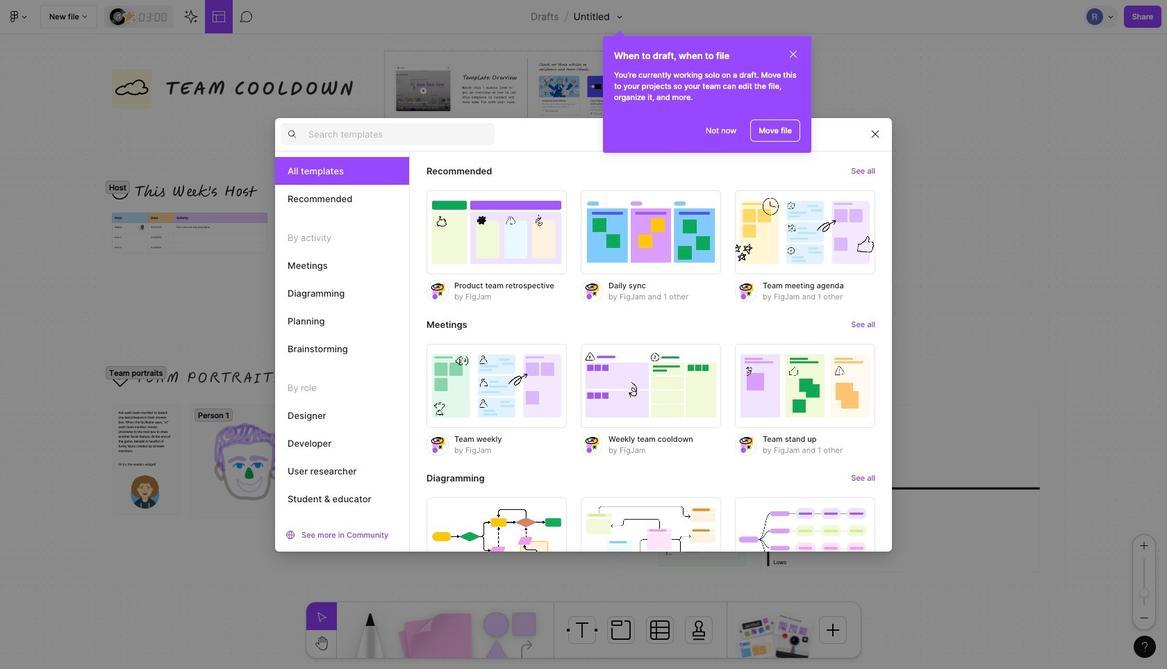 Task type: vqa. For each thing, say whether or not it's contained in the screenshot.
search templates text field
yes



Task type: locate. For each thing, give the bounding box(es) containing it.
weekly team cooldown image
[[581, 344, 722, 428]]

main toolbar region
[[0, 0, 1168, 34]]

uml diagram image
[[581, 498, 722, 582]]

mindmap image
[[735, 498, 876, 582]]

dialog
[[275, 117, 893, 610]]

user interview image
[[738, 635, 776, 662]]

diagram basics image
[[427, 498, 567, 582]]

Search templates text field
[[309, 126, 495, 143]]

team meeting agenda image
[[735, 190, 876, 274]]

view comments image
[[240, 10, 254, 24]]



Task type: describe. For each thing, give the bounding box(es) containing it.
team stand up image
[[735, 344, 876, 428]]

team cooldown image
[[774, 613, 813, 642]]

product team retrospective image
[[427, 190, 567, 274]]

team weekly image
[[427, 344, 567, 428]]

daily sync image
[[581, 190, 722, 274]]



